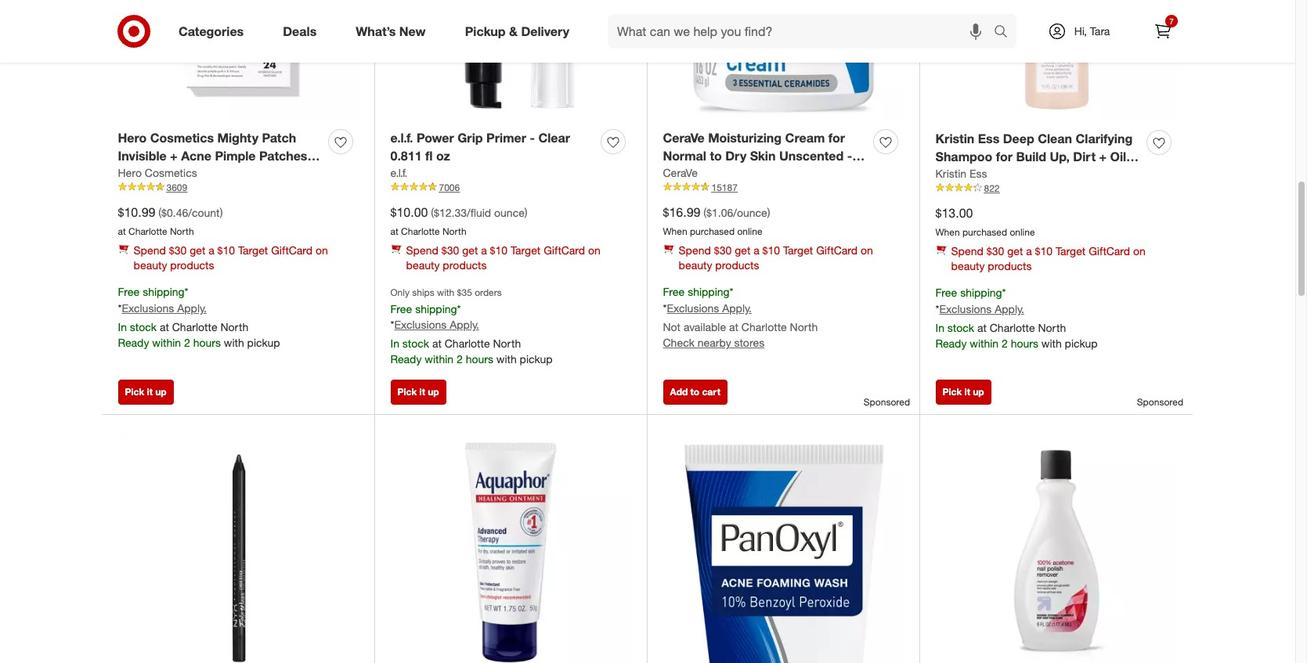 Task type: locate. For each thing, give the bounding box(es) containing it.
a for $10.00
[[481, 243, 487, 257]]

( for $10.00
[[431, 206, 434, 219]]

1 vertical spatial for
[[997, 149, 1013, 164]]

aquaphor healing ointment skin protectant and moisturizer for dry and cracked skin unscented - 1.75oz image
[[391, 431, 632, 664], [391, 431, 632, 664]]

acetone nail polish remover - 6oz - up & up™ image
[[936, 431, 1178, 664], [936, 431, 1178, 664]]

822
[[985, 182, 1000, 194]]

2 pick it up from the left
[[398, 386, 439, 398]]

7006 link
[[391, 181, 632, 195]]

0 horizontal spatial )
[[220, 206, 223, 219]]

pick it up
[[125, 386, 167, 398], [398, 386, 439, 398], [943, 386, 985, 398]]

2 sponsored from the left
[[1138, 396, 1184, 408]]

2 horizontal spatial oz
[[936, 185, 950, 200]]

purchased inside $13.00 when purchased online
[[963, 226, 1008, 238]]

- right the patches on the top of page
[[311, 148, 316, 164]]

1 horizontal spatial up
[[428, 386, 439, 398]]

target for $10.00
[[511, 243, 541, 257]]

online
[[738, 225, 763, 237], [1010, 226, 1036, 238]]

oz
[[436, 148, 450, 164], [692, 166, 706, 182], [936, 185, 950, 200]]

online down /ounce
[[738, 225, 763, 237]]

-
[[530, 130, 535, 146], [311, 148, 316, 164], [848, 148, 853, 164], [1091, 167, 1097, 182]]

( right $10.00
[[431, 206, 434, 219]]

e.l.f. power grip primer - clear 0.811 fl oz image
[[391, 0, 632, 120], [391, 0, 632, 120]]

patch
[[262, 130, 296, 146]]

0 vertical spatial e.l.f.
[[391, 130, 413, 146]]

hero up invisible
[[118, 130, 147, 146]]

e.l.f. link
[[391, 165, 408, 181]]

pickup & delivery link
[[452, 14, 589, 49]]

fl right 16
[[681, 166, 688, 182]]

kristin down the shampoo
[[936, 167, 967, 180]]

3 it from the left
[[965, 386, 971, 398]]

for inside "kristin ess deep clean clarifying shampoo for build up, dirt + oil, cleanse + detox oily hair - 10 fl oz"
[[997, 149, 1013, 164]]

3 pick it up from the left
[[943, 386, 985, 398]]

2 horizontal spatial pick
[[943, 386, 962, 398]]

exclusions apply. link for kristin ess deep clean clarifying shampoo for build up, dirt + oil, cleanse + detox oily hair - 10 fl oz
[[940, 303, 1025, 316]]

kristin
[[936, 131, 975, 147], [936, 167, 967, 180]]

when inside the $16.99 ( $1.06 /ounce ) when purchased online
[[663, 225, 688, 237]]

add
[[670, 386, 688, 398]]

beauty for $10.00
[[406, 259, 440, 272]]

it
[[147, 386, 153, 398], [420, 386, 425, 398], [965, 386, 971, 398]]

) inside $10.99 ( $0.46 /count ) at charlotte north
[[220, 206, 223, 219]]

1 horizontal spatial stock
[[403, 337, 429, 351]]

) down 3609 link
[[220, 206, 223, 219]]

e.l.f.
[[391, 130, 413, 146], [391, 166, 408, 179]]

822 link
[[936, 182, 1178, 195]]

cosmetics inside hero cosmetics mighty patch invisible + acne pimple patches - 24ct
[[150, 130, 214, 146]]

( inside $10.00 ( $12.33 /fluid ounce ) at charlotte north
[[431, 206, 434, 219]]

2 ( from the left
[[431, 206, 434, 219]]

) down 15187 link
[[768, 206, 771, 219]]

1 horizontal spatial )
[[525, 206, 528, 219]]

2 cerave from the top
[[663, 166, 698, 179]]

2 pick from the left
[[398, 386, 417, 398]]

1 horizontal spatial for
[[997, 149, 1013, 164]]

1 horizontal spatial free shipping * * exclusions apply. in stock at  charlotte north ready within 2 hours with pickup
[[936, 286, 1098, 350]]

$10 for $10.00
[[490, 243, 508, 257]]

oz up '$13.00' on the top right of page
[[936, 185, 950, 200]]

1 vertical spatial cosmetics
[[145, 166, 197, 179]]

0 horizontal spatial sponsored
[[864, 396, 911, 408]]

shipping down $10.99 ( $0.46 /count ) at charlotte north
[[143, 286, 185, 299]]

shipping up available
[[688, 286, 730, 299]]

to right the add
[[691, 386, 700, 398]]

1 horizontal spatial hours
[[466, 353, 494, 366]]

15187 link
[[663, 181, 905, 195]]

unscented
[[780, 148, 844, 164]]

1 sponsored from the left
[[864, 396, 911, 408]]

1 horizontal spatial it
[[420, 386, 425, 398]]

a down the /fluid
[[481, 243, 487, 257]]

1 horizontal spatial (
[[431, 206, 434, 219]]

hero cosmetics mighty patch invisible + acne pimple patches - 24ct
[[118, 130, 316, 182]]

ess up 822
[[970, 167, 988, 180]]

oz down power
[[436, 148, 450, 164]]

0 horizontal spatial oz
[[436, 148, 450, 164]]

get for $16.99
[[735, 243, 751, 257]]

cerave for cerave moisturizing cream for normal to dry skin unscented - 16 fl oz
[[663, 130, 705, 146]]

fl right 10
[[1117, 167, 1125, 182]]

ess
[[979, 131, 1000, 147], [970, 167, 988, 180]]

kristin up the shampoo
[[936, 131, 975, 147]]

sponsored
[[864, 396, 911, 408], [1138, 396, 1184, 408]]

cosmetics up acne
[[150, 130, 214, 146]]

pimple
[[215, 148, 256, 164]]

spend down $10.00
[[406, 243, 439, 257]]

products down $13.00 when purchased online
[[988, 260, 1032, 273]]

giftcard for cerave moisturizing cream for normal to dry skin unscented - 16 fl oz
[[817, 243, 858, 257]]

2 ) from the left
[[525, 206, 528, 219]]

stores
[[735, 336, 765, 350]]

e.l.f. down 0.811
[[391, 166, 408, 179]]

target for $16.99
[[784, 243, 814, 257]]

e.l.f. for e.l.f.
[[391, 166, 408, 179]]

fl inside "kristin ess deep clean clarifying shampoo for build up, dirt + oil, cleanse + detox oily hair - 10 fl oz"
[[1117, 167, 1125, 182]]

purchased down '$13.00' on the top right of page
[[963, 226, 1008, 238]]

ess inside "kristin ess deep clean clarifying shampoo for build up, dirt + oil, cleanse + detox oily hair - 10 fl oz"
[[979, 131, 1000, 147]]

1 horizontal spatial 2
[[457, 353, 463, 366]]

spend down $13.00 when purchased online
[[952, 244, 984, 257]]

2 horizontal spatial fl
[[1117, 167, 1125, 182]]

cerave moisturizing cream for normal to dry skin unscented - 16 fl oz image
[[663, 0, 905, 120], [663, 0, 905, 120]]

at inside $10.00 ( $12.33 /fluid ounce ) at charlotte north
[[391, 225, 399, 237]]

) inside $10.00 ( $12.33 /fluid ounce ) at charlotte north
[[525, 206, 528, 219]]

to inside button
[[691, 386, 700, 398]]

nyx professional makeup epic wear liner stick - long-lasting eyeliner pencil - 0.043oz image
[[118, 431, 359, 664], [118, 431, 359, 664]]

oil,
[[1111, 149, 1130, 164]]

1 horizontal spatial pick it up
[[398, 386, 439, 398]]

pick it up button for $10.99
[[118, 380, 174, 405]]

- left clear
[[530, 130, 535, 146]]

ready inside only ships with $35 orders free shipping * * exclusions apply. in stock at  charlotte north ready within 2 hours with pickup
[[391, 353, 422, 366]]

1 horizontal spatial pick
[[398, 386, 417, 398]]

1 vertical spatial hero
[[118, 166, 142, 179]]

what's
[[356, 23, 396, 39]]

2 kristin from the top
[[936, 167, 967, 180]]

e.l.f. up 0.811
[[391, 130, 413, 146]]

0 horizontal spatial fl
[[425, 148, 433, 164]]

cerave up normal on the top right of the page
[[663, 130, 705, 146]]

get
[[190, 243, 206, 257], [462, 243, 478, 257], [735, 243, 751, 257], [1008, 244, 1024, 257]]

2 horizontal spatial hours
[[1011, 337, 1039, 350]]

) inside the $16.99 ( $1.06 /ounce ) when purchased online
[[768, 206, 771, 219]]

products for $10.99
[[170, 259, 214, 272]]

0 horizontal spatial when
[[663, 225, 688, 237]]

apply. inside the free shipping * * exclusions apply. not available at charlotte north check nearby stores
[[723, 302, 752, 315]]

1 horizontal spatial to
[[710, 148, 722, 164]]

0 horizontal spatial pick it up
[[125, 386, 167, 398]]

giftcard for hero cosmetics mighty patch invisible + acne pimple patches - 24ct
[[271, 243, 313, 257]]

stock inside only ships with $35 orders free shipping * * exclusions apply. in stock at  charlotte north ready within 2 hours with pickup
[[403, 337, 429, 351]]

spend $30 get a $10 target giftcard on beauty products up the orders
[[406, 243, 601, 272]]

for up detox
[[997, 149, 1013, 164]]

1 horizontal spatial when
[[936, 226, 960, 238]]

charlotte inside the free shipping * * exclusions apply. not available at charlotte north check nearby stores
[[742, 321, 787, 334]]

target down ounce
[[511, 243, 541, 257]]

spend $30 get a $10 target giftcard on beauty products for $10.00
[[406, 243, 601, 272]]

+ left acne
[[170, 148, 178, 164]]

1 up from the left
[[155, 386, 167, 398]]

1 hero from the top
[[118, 130, 147, 146]]

get down $10.00 ( $12.33 /fluid ounce ) at charlotte north
[[462, 243, 478, 257]]

( for $10.99
[[159, 206, 162, 219]]

oz inside e.l.f. power grip primer - clear 0.811 fl oz
[[436, 148, 450, 164]]

$30 for $10.99
[[169, 243, 187, 257]]

ounce
[[494, 206, 525, 219]]

cart
[[702, 386, 721, 398]]

products up the $35
[[443, 259, 487, 272]]

north inside $10.00 ( $12.33 /fluid ounce ) at charlotte north
[[443, 225, 467, 237]]

0 vertical spatial kristin
[[936, 131, 975, 147]]

on
[[316, 243, 328, 257], [589, 243, 601, 257], [861, 243, 874, 257], [1134, 244, 1146, 257]]

0 vertical spatial hero
[[118, 130, 147, 146]]

invisible
[[118, 148, 167, 164]]

2 hero from the top
[[118, 166, 142, 179]]

only
[[391, 287, 410, 299]]

to
[[710, 148, 722, 164], [691, 386, 700, 398]]

e.l.f. for e.l.f. power grip primer - clear 0.811 fl oz
[[391, 130, 413, 146]]

$10
[[218, 243, 235, 257], [490, 243, 508, 257], [763, 243, 781, 257], [1036, 244, 1053, 257]]

a for $10.99
[[209, 243, 214, 257]]

within
[[152, 336, 181, 350], [970, 337, 999, 350], [425, 353, 454, 366]]

stock
[[130, 321, 157, 334], [948, 322, 975, 335], [403, 337, 429, 351]]

2 pick it up button from the left
[[391, 380, 446, 405]]

2 horizontal spatial )
[[768, 206, 771, 219]]

0 horizontal spatial free shipping * * exclusions apply. in stock at  charlotte north ready within 2 hours with pickup
[[118, 286, 280, 350]]

0 horizontal spatial for
[[829, 130, 845, 146]]

1 horizontal spatial pick it up button
[[391, 380, 446, 405]]

exclusions apply. link
[[122, 302, 207, 315], [667, 302, 752, 315], [940, 303, 1025, 316], [394, 318, 479, 332]]

$30 down the $16.99 ( $1.06 /ounce ) when purchased online
[[715, 243, 732, 257]]

fl down power
[[425, 148, 433, 164]]

cosmetics
[[150, 130, 214, 146], [145, 166, 197, 179]]

get down /ounce
[[735, 243, 751, 257]]

0 horizontal spatial pick it up button
[[118, 380, 174, 405]]

0 vertical spatial to
[[710, 148, 722, 164]]

7006
[[439, 182, 460, 193]]

2 horizontal spatial in
[[936, 322, 945, 335]]

pick it up for $10.00
[[398, 386, 439, 398]]

( right $10.99
[[159, 206, 162, 219]]

0 horizontal spatial in
[[118, 321, 127, 334]]

get for $10.99
[[190, 243, 206, 257]]

online down 822 link
[[1010, 226, 1036, 238]]

spend $30 get a $10 target giftcard on beauty products down /ounce
[[679, 243, 874, 272]]

up for $10.99
[[155, 386, 167, 398]]

get down $13.00 when purchased online
[[1008, 244, 1024, 257]]

- right unscented
[[848, 148, 853, 164]]

+ left detox
[[988, 167, 995, 182]]

$10 down /count
[[218, 243, 235, 257]]

a down /count
[[209, 243, 214, 257]]

pick it up button for $10.00
[[391, 380, 446, 405]]

2 vertical spatial oz
[[936, 185, 950, 200]]

1 pick from the left
[[125, 386, 144, 398]]

products down the $16.99 ( $1.06 /ounce ) when purchased online
[[716, 259, 760, 272]]

at inside only ships with $35 orders free shipping * * exclusions apply. in stock at  charlotte north ready within 2 hours with pickup
[[433, 337, 442, 351]]

1 vertical spatial to
[[691, 386, 700, 398]]

cerave down normal on the top right of the page
[[663, 166, 698, 179]]

2 horizontal spatial pick it up
[[943, 386, 985, 398]]

target down 3609 link
[[238, 243, 268, 257]]

with
[[437, 287, 455, 299], [224, 336, 244, 350], [1042, 337, 1062, 350], [497, 353, 517, 366]]

patches
[[259, 148, 308, 164]]

for
[[829, 130, 845, 146], [997, 149, 1013, 164]]

$10 down 822 link
[[1036, 244, 1053, 257]]

3 ) from the left
[[768, 206, 771, 219]]

2 horizontal spatial it
[[965, 386, 971, 398]]

spend $30 get a $10 target giftcard on beauty products
[[134, 243, 328, 272], [406, 243, 601, 272], [679, 243, 874, 272], [952, 244, 1146, 273]]

shipping down ships
[[415, 302, 457, 315]]

0 horizontal spatial to
[[691, 386, 700, 398]]

spend down $10.99 ( $0.46 /count ) at charlotte north
[[134, 243, 166, 257]]

1 horizontal spatial fl
[[681, 166, 688, 182]]

spend down the $16.99 ( $1.06 /ounce ) when purchased online
[[679, 243, 711, 257]]

a for $16.99
[[754, 243, 760, 257]]

at inside the free shipping * * exclusions apply. not available at charlotte north check nearby stores
[[730, 321, 739, 334]]

spend
[[134, 243, 166, 257], [406, 243, 439, 257], [679, 243, 711, 257], [952, 244, 984, 257]]

1 vertical spatial kristin
[[936, 167, 967, 180]]

1 it from the left
[[147, 386, 153, 398]]

kristin inside "kristin ess deep clean clarifying shampoo for build up, dirt + oil, cleanse + detox oily hair - 10 fl oz"
[[936, 131, 975, 147]]

search
[[987, 25, 1025, 40]]

3 pick it up button from the left
[[936, 380, 992, 405]]

on for cerave moisturizing cream for normal to dry skin unscented - 16 fl oz
[[861, 243, 874, 257]]

kristin inside kristin ess link
[[936, 167, 967, 180]]

2 horizontal spatial (
[[704, 206, 707, 219]]

beauty up ships
[[406, 259, 440, 272]]

hero
[[118, 130, 147, 146], [118, 166, 142, 179]]

1 horizontal spatial in
[[391, 337, 400, 351]]

beauty down $10.99 ( $0.46 /count ) at charlotte north
[[134, 259, 167, 272]]

cerave moisturizing cream for normal to dry skin unscented - 16 fl oz link
[[663, 129, 868, 182]]

oz down normal on the top right of the page
[[692, 166, 706, 182]]

- left 10
[[1091, 167, 1097, 182]]

panoxyl maximum strength antimicrobial acne foaming wash for face, chest and back with 10% benzoyl peroxide - unscented - 5.5oz image
[[663, 431, 905, 664], [663, 431, 905, 664]]

target
[[238, 243, 268, 257], [511, 243, 541, 257], [784, 243, 814, 257], [1056, 244, 1086, 257]]

+ left oil,
[[1100, 149, 1107, 164]]

1 vertical spatial ess
[[970, 167, 988, 180]]

2 horizontal spatial pick it up button
[[936, 380, 992, 405]]

target down 15187 link
[[784, 243, 814, 257]]

0 vertical spatial ess
[[979, 131, 1000, 147]]

for up unscented
[[829, 130, 845, 146]]

1 horizontal spatial purchased
[[963, 226, 1008, 238]]

spend $30 get a $10 target giftcard on beauty products for $16.99
[[679, 243, 874, 272]]

cosmetics up the 3609
[[145, 166, 197, 179]]

$30 down $10.99 ( $0.46 /count ) at charlotte north
[[169, 243, 187, 257]]

charlotte inside $10.00 ( $12.33 /fluid ounce ) at charlotte north
[[401, 225, 440, 237]]

0 horizontal spatial 2
[[184, 336, 190, 350]]

0 horizontal spatial online
[[738, 225, 763, 237]]

7
[[1170, 16, 1174, 26]]

shipping
[[143, 286, 185, 299], [688, 286, 730, 299], [961, 286, 1003, 300], [415, 302, 457, 315]]

online inside the $16.99 ( $1.06 /ounce ) when purchased online
[[738, 225, 763, 237]]

a down /ounce
[[754, 243, 760, 257]]

3 ( from the left
[[704, 206, 707, 219]]

spend for $10.00
[[406, 243, 439, 257]]

$30 down $10.00 ( $12.33 /fluid ounce ) at charlotte north
[[442, 243, 459, 257]]

0 horizontal spatial stock
[[130, 321, 157, 334]]

$10 down ounce
[[490, 243, 508, 257]]

kristin ess deep clean clarifying shampoo for build up, dirt + oil, cleanse + detox oily hair - 10 fl oz link
[[936, 130, 1141, 200]]

0 horizontal spatial purchased
[[690, 225, 735, 237]]

2 it from the left
[[420, 386, 425, 398]]

fl inside e.l.f. power grip primer - clear 0.811 fl oz
[[425, 148, 433, 164]]

( inside the $16.99 ( $1.06 /ounce ) when purchased online
[[704, 206, 707, 219]]

kristin ess
[[936, 167, 988, 180]]

$10 down /ounce
[[763, 243, 781, 257]]

(
[[159, 206, 162, 219], [431, 206, 434, 219], [704, 206, 707, 219]]

1 pick it up from the left
[[125, 386, 167, 398]]

e.l.f. inside e.l.f. power grip primer - clear 0.811 fl oz
[[391, 130, 413, 146]]

to left dry
[[710, 148, 722, 164]]

1 kristin from the top
[[936, 131, 975, 147]]

it for $10.00
[[420, 386, 425, 398]]

$30 for $16.99
[[715, 243, 732, 257]]

on for e.l.f. power grip primer - clear 0.811 fl oz
[[589, 243, 601, 257]]

0 vertical spatial cerave
[[663, 130, 705, 146]]

purchased down $1.06
[[690, 225, 735, 237]]

hero cosmetics mighty patch invisible + acne pimple patches - 24ct image
[[118, 0, 359, 120], [118, 0, 359, 120]]

3609 link
[[118, 181, 359, 195]]

check nearby stores button
[[663, 336, 765, 351]]

1 cerave from the top
[[663, 130, 705, 146]]

spend $30 get a $10 target giftcard on beauty products down /count
[[134, 243, 328, 272]]

- inside e.l.f. power grip primer - clear 0.811 fl oz
[[530, 130, 535, 146]]

( inside $10.99 ( $0.46 /count ) at charlotte north
[[159, 206, 162, 219]]

0 horizontal spatial +
[[170, 148, 178, 164]]

cosmetics for hero cosmetics mighty patch invisible + acne pimple patches - 24ct
[[150, 130, 214, 146]]

at
[[118, 225, 126, 237], [391, 225, 399, 237], [160, 321, 169, 334], [730, 321, 739, 334], [978, 322, 987, 335], [433, 337, 442, 351]]

1 ( from the left
[[159, 206, 162, 219]]

in
[[118, 321, 127, 334], [936, 322, 945, 335], [391, 337, 400, 351]]

pickup & delivery
[[465, 23, 570, 39]]

1 pick it up button from the left
[[118, 380, 174, 405]]

up for $10.00
[[428, 386, 439, 398]]

hero inside hero cosmetics mighty patch invisible + acne pimple patches - 24ct
[[118, 130, 147, 146]]

1 ) from the left
[[220, 206, 223, 219]]

1 horizontal spatial online
[[1010, 226, 1036, 238]]

when
[[663, 225, 688, 237], [936, 226, 960, 238]]

acne
[[181, 148, 212, 164]]

get down /count
[[190, 243, 206, 257]]

clear
[[539, 130, 570, 146]]

2 horizontal spatial stock
[[948, 322, 975, 335]]

kristin ess deep clean clarifying shampoo for build up, dirt + oil, cleanse + detox oily hair - 10 fl oz image
[[936, 0, 1178, 121], [936, 0, 1178, 121]]

0 horizontal spatial (
[[159, 206, 162, 219]]

1 e.l.f. from the top
[[391, 130, 413, 146]]

when down '$13.00' on the top right of page
[[936, 226, 960, 238]]

sponsored for cerave moisturizing cream for normal to dry skin unscented - 16 fl oz
[[864, 396, 911, 408]]

0 vertical spatial oz
[[436, 148, 450, 164]]

2 e.l.f. from the top
[[391, 166, 408, 179]]

apply. inside only ships with $35 orders free shipping * * exclusions apply. in stock at  charlotte north ready within 2 hours with pickup
[[450, 318, 479, 332]]

2 horizontal spatial up
[[973, 386, 985, 398]]

2 up from the left
[[428, 386, 439, 398]]

target for $10.99
[[238, 243, 268, 257]]

on for kristin ess deep clean clarifying shampoo for build up, dirt + oil, cleanse + detox oily hair - 10 fl oz
[[1134, 244, 1146, 257]]

hours
[[193, 336, 221, 350], [1011, 337, 1039, 350], [466, 353, 494, 366]]

exclusions inside only ships with $35 orders free shipping * * exclusions apply. in stock at  charlotte north ready within 2 hours with pickup
[[394, 318, 447, 332]]

1 vertical spatial e.l.f.
[[391, 166, 408, 179]]

$10.99 ( $0.46 /count ) at charlotte north
[[118, 204, 223, 237]]

beauty down the $16.99 ( $1.06 /ounce ) when purchased online
[[679, 259, 713, 272]]

on for hero cosmetics mighty patch invisible + acne pimple patches - 24ct
[[316, 243, 328, 257]]

( right $16.99
[[704, 206, 707, 219]]

) down '7006' 'link'
[[525, 206, 528, 219]]

*
[[185, 286, 188, 299], [730, 286, 734, 299], [1003, 286, 1007, 300], [118, 302, 122, 315], [663, 302, 667, 315], [457, 302, 461, 315], [936, 303, 940, 316], [391, 318, 394, 332]]

1 horizontal spatial within
[[425, 353, 454, 366]]

$30 for $10.00
[[442, 243, 459, 257]]

0 vertical spatial for
[[829, 130, 845, 146]]

charlotte
[[129, 225, 167, 237], [401, 225, 440, 237], [172, 321, 218, 334], [742, 321, 787, 334], [990, 322, 1036, 335], [445, 337, 490, 351]]

1 horizontal spatial oz
[[692, 166, 706, 182]]

1 horizontal spatial sponsored
[[1138, 396, 1184, 408]]

cosmetics for hero cosmetics
[[145, 166, 197, 179]]

0 horizontal spatial pick
[[125, 386, 144, 398]]

pick for $10.00
[[398, 386, 417, 398]]

products down $10.99 ( $0.46 /count ) at charlotte north
[[170, 259, 214, 272]]

+
[[170, 148, 178, 164], [1100, 149, 1107, 164], [988, 167, 995, 182]]

$12.33
[[434, 206, 467, 219]]

when down $16.99
[[663, 225, 688, 237]]

free shipping * * exclusions apply. in stock at  charlotte north ready within 2 hours with pickup
[[118, 286, 280, 350], [936, 286, 1098, 350]]

2 horizontal spatial +
[[1100, 149, 1107, 164]]

oily
[[1037, 167, 1060, 182]]

giftcard
[[271, 243, 313, 257], [544, 243, 585, 257], [817, 243, 858, 257], [1089, 244, 1131, 257]]

- inside cerave moisturizing cream for normal to dry skin unscented - 16 fl oz
[[848, 148, 853, 164]]

1 horizontal spatial pickup
[[520, 353, 553, 366]]

1 vertical spatial cerave
[[663, 166, 698, 179]]

- inside "kristin ess deep clean clarifying shampoo for build up, dirt + oil, cleanse + detox oily hair - 10 fl oz"
[[1091, 167, 1097, 182]]

0 horizontal spatial within
[[152, 336, 181, 350]]

ess for kristin ess
[[970, 167, 988, 180]]

0 vertical spatial cosmetics
[[150, 130, 214, 146]]

0 horizontal spatial it
[[147, 386, 153, 398]]

1 vertical spatial oz
[[692, 166, 706, 182]]

0 horizontal spatial up
[[155, 386, 167, 398]]

ess left deep
[[979, 131, 1000, 147]]

cerave inside cerave moisturizing cream for normal to dry skin unscented - 16 fl oz
[[663, 130, 705, 146]]

hero down invisible
[[118, 166, 142, 179]]

get for $10.00
[[462, 243, 478, 257]]

spend for $16.99
[[679, 243, 711, 257]]

1 horizontal spatial ready
[[391, 353, 422, 366]]



Task type: vqa. For each thing, say whether or not it's contained in the screenshot.
fifth More
no



Task type: describe. For each thing, give the bounding box(es) containing it.
charlotte inside $10.99 ( $0.46 /count ) at charlotte north
[[129, 225, 167, 237]]

new
[[400, 23, 426, 39]]

$10.99
[[118, 204, 155, 220]]

) for $16.99
[[768, 206, 771, 219]]

a down $13.00 when purchased online
[[1027, 244, 1033, 257]]

- inside hero cosmetics mighty patch invisible + acne pimple patches - 24ct
[[311, 148, 316, 164]]

pickup inside only ships with $35 orders free shipping * * exclusions apply. in stock at  charlotte north ready within 2 hours with pickup
[[520, 353, 553, 366]]

power
[[417, 130, 454, 146]]

north inside the free shipping * * exclusions apply. not available at charlotte north check nearby stores
[[790, 321, 818, 334]]

kristin ess deep clean clarifying shampoo for build up, dirt + oil, cleanse + detox oily hair - 10 fl oz
[[936, 131, 1133, 200]]

shampoo
[[936, 149, 993, 164]]

beauty down $13.00 when purchased online
[[952, 260, 985, 273]]

fl inside cerave moisturizing cream for normal to dry skin unscented - 16 fl oz
[[681, 166, 688, 182]]

0 horizontal spatial hours
[[193, 336, 221, 350]]

hero cosmetics link
[[118, 165, 197, 181]]

when inside $13.00 when purchased online
[[936, 226, 960, 238]]

only ships with $35 orders free shipping * * exclusions apply. in stock at  charlotte north ready within 2 hours with pickup
[[391, 287, 553, 366]]

pickup
[[465, 23, 506, 39]]

orders
[[475, 287, 502, 299]]

free shipping * * exclusions apply. not available at charlotte north check nearby stores
[[663, 286, 818, 350]]

cleanse
[[936, 167, 984, 182]]

deals
[[283, 23, 317, 39]]

oz inside "kristin ess deep clean clarifying shampoo for build up, dirt + oil, cleanse + detox oily hair - 10 fl oz"
[[936, 185, 950, 200]]

0.811
[[391, 148, 422, 164]]

to inside cerave moisturizing cream for normal to dry skin unscented - 16 fl oz
[[710, 148, 722, 164]]

add to cart button
[[663, 380, 728, 405]]

) for $10.99
[[220, 206, 223, 219]]

hero for hero cosmetics mighty patch invisible + acne pimple patches - 24ct
[[118, 130, 147, 146]]

hi,
[[1075, 24, 1088, 38]]

shipping down $13.00 when purchased online
[[961, 286, 1003, 300]]

24ct
[[118, 166, 143, 182]]

What can we help you find? suggestions appear below search field
[[608, 14, 998, 49]]

clarifying
[[1076, 131, 1133, 147]]

beauty for $10.99
[[134, 259, 167, 272]]

0 horizontal spatial ready
[[118, 336, 149, 350]]

normal
[[663, 148, 707, 164]]

grip
[[458, 130, 483, 146]]

sponsored for kristin ess deep clean clarifying shampoo for build up, dirt + oil, cleanse + detox oily hair - 10 fl oz
[[1138, 396, 1184, 408]]

3609
[[167, 182, 187, 193]]

check
[[663, 336, 695, 350]]

e.l.f. power grip primer - clear 0.811 fl oz link
[[391, 129, 595, 165]]

$10.00 ( $12.33 /fluid ounce ) at charlotte north
[[391, 204, 528, 237]]

$35
[[457, 287, 472, 299]]

moisturizing
[[709, 130, 782, 146]]

categories link
[[165, 14, 263, 49]]

$16.99
[[663, 204, 701, 220]]

it for $10.99
[[147, 386, 153, 398]]

kristin ess link
[[936, 166, 988, 182]]

clean
[[1038, 131, 1073, 147]]

online inside $13.00 when purchased online
[[1010, 226, 1036, 238]]

$10 for $10.99
[[218, 243, 235, 257]]

$16.99 ( $1.06 /ounce ) when purchased online
[[663, 204, 771, 237]]

2 horizontal spatial within
[[970, 337, 999, 350]]

2 horizontal spatial ready
[[936, 337, 967, 350]]

7 link
[[1146, 14, 1181, 49]]

kristin for kristin ess
[[936, 167, 967, 180]]

giftcard for kristin ess deep clean clarifying shampoo for build up, dirt + oil, cleanse + detox oily hair - 10 fl oz
[[1089, 244, 1131, 257]]

3 pick from the left
[[943, 386, 962, 398]]

cerave link
[[663, 165, 698, 181]]

within inside only ships with $35 orders free shipping * * exclusions apply. in stock at  charlotte north ready within 2 hours with pickup
[[425, 353, 454, 366]]

10
[[1100, 167, 1114, 182]]

skin
[[750, 148, 776, 164]]

nearby
[[698, 336, 732, 350]]

cerave moisturizing cream for normal to dry skin unscented - 16 fl oz
[[663, 130, 853, 182]]

pick it up for $10.99
[[125, 386, 167, 398]]

what's new
[[356, 23, 426, 39]]

e.l.f. power grip primer - clear 0.811 fl oz
[[391, 130, 570, 164]]

in inside only ships with $35 orders free shipping * * exclusions apply. in stock at  charlotte north ready within 2 hours with pickup
[[391, 337, 400, 351]]

spend for $10.99
[[134, 243, 166, 257]]

giftcard for e.l.f. power grip primer - clear 0.811 fl oz
[[544, 243, 585, 257]]

spend $30 get a $10 target giftcard on beauty products down 822 link
[[952, 244, 1146, 273]]

mighty
[[217, 130, 259, 146]]

$30 down $13.00 when purchased online
[[987, 244, 1005, 257]]

oz inside cerave moisturizing cream for normal to dry skin unscented - 16 fl oz
[[692, 166, 706, 182]]

exclusions apply. link for e.l.f. power grip primer - clear 0.811 fl oz
[[394, 318, 479, 332]]

search button
[[987, 14, 1025, 52]]

cream
[[786, 130, 825, 146]]

+ inside hero cosmetics mighty patch invisible + acne pimple patches - 24ct
[[170, 148, 178, 164]]

free inside the free shipping * * exclusions apply. not available at charlotte north check nearby stores
[[663, 286, 685, 299]]

$10 for $16.99
[[763, 243, 781, 257]]

hours inside only ships with $35 orders free shipping * * exclusions apply. in stock at  charlotte north ready within 2 hours with pickup
[[466, 353, 494, 366]]

add to cart
[[670, 386, 721, 398]]

what's new link
[[343, 14, 446, 49]]

/fluid
[[467, 206, 491, 219]]

kristin for kristin ess deep clean clarifying shampoo for build up, dirt + oil, cleanse + detox oily hair - 10 fl oz
[[936, 131, 975, 147]]

2 inside only ships with $35 orders free shipping * * exclusions apply. in stock at  charlotte north ready within 2 hours with pickup
[[457, 353, 463, 366]]

hi, tara
[[1075, 24, 1111, 38]]

15187
[[712, 182, 738, 193]]

deals link
[[270, 14, 336, 49]]

$13.00 when purchased online
[[936, 205, 1036, 238]]

available
[[684, 321, 727, 334]]

for inside cerave moisturizing cream for normal to dry skin unscented - 16 fl oz
[[829, 130, 845, 146]]

products for $16.99
[[716, 259, 760, 272]]

2 horizontal spatial pickup
[[1065, 337, 1098, 350]]

not
[[663, 321, 681, 334]]

$13.00
[[936, 205, 974, 221]]

0 horizontal spatial pickup
[[247, 336, 280, 350]]

/ounce
[[734, 206, 768, 219]]

products for $10.00
[[443, 259, 487, 272]]

tara
[[1091, 24, 1111, 38]]

hero for hero cosmetics
[[118, 166, 142, 179]]

3 up from the left
[[973, 386, 985, 398]]

exclusions inside the free shipping * * exclusions apply. not available at charlotte north check nearby stores
[[667, 302, 720, 315]]

exclusions apply. link for cerave moisturizing cream for normal to dry skin unscented - 16 fl oz
[[667, 302, 752, 315]]

charlotte inside only ships with $35 orders free shipping * * exclusions apply. in stock at  charlotte north ready within 2 hours with pickup
[[445, 337, 490, 351]]

north inside only ships with $35 orders free shipping * * exclusions apply. in stock at  charlotte north ready within 2 hours with pickup
[[493, 337, 521, 351]]

shipping inside only ships with $35 orders free shipping * * exclusions apply. in stock at  charlotte north ready within 2 hours with pickup
[[415, 302, 457, 315]]

target down 822 link
[[1056, 244, 1086, 257]]

cerave for cerave
[[663, 166, 698, 179]]

free inside only ships with $35 orders free shipping * * exclusions apply. in stock at  charlotte north ready within 2 hours with pickup
[[391, 302, 412, 315]]

2 horizontal spatial 2
[[1002, 337, 1008, 350]]

( for $16.99
[[704, 206, 707, 219]]

detox
[[999, 167, 1034, 182]]

pick for $10.99
[[125, 386, 144, 398]]

up,
[[1050, 149, 1070, 164]]

ships
[[412, 287, 435, 299]]

beauty for $16.99
[[679, 259, 713, 272]]

deep
[[1004, 131, 1035, 147]]

build
[[1017, 149, 1047, 164]]

spend $30 get a $10 target giftcard on beauty products for $10.99
[[134, 243, 328, 272]]

primer
[[487, 130, 527, 146]]

shipping inside the free shipping * * exclusions apply. not available at charlotte north check nearby stores
[[688, 286, 730, 299]]

hair
[[1064, 167, 1088, 182]]

delivery
[[521, 23, 570, 39]]

ess for kristin ess deep clean clarifying shampoo for build up, dirt + oil, cleanse + detox oily hair - 10 fl oz
[[979, 131, 1000, 147]]

categories
[[179, 23, 244, 39]]

north inside $10.99 ( $0.46 /count ) at charlotte north
[[170, 225, 194, 237]]

dry
[[726, 148, 747, 164]]

purchased inside the $16.99 ( $1.06 /ounce ) when purchased online
[[690, 225, 735, 237]]

1 horizontal spatial +
[[988, 167, 995, 182]]

16
[[663, 166, 677, 182]]

dirt
[[1074, 149, 1096, 164]]

/count
[[188, 206, 220, 219]]

$1.06
[[707, 206, 734, 219]]

hero cosmetics
[[118, 166, 197, 179]]

$10.00
[[391, 204, 428, 220]]

&
[[509, 23, 518, 39]]

at inside $10.99 ( $0.46 /count ) at charlotte north
[[118, 225, 126, 237]]



